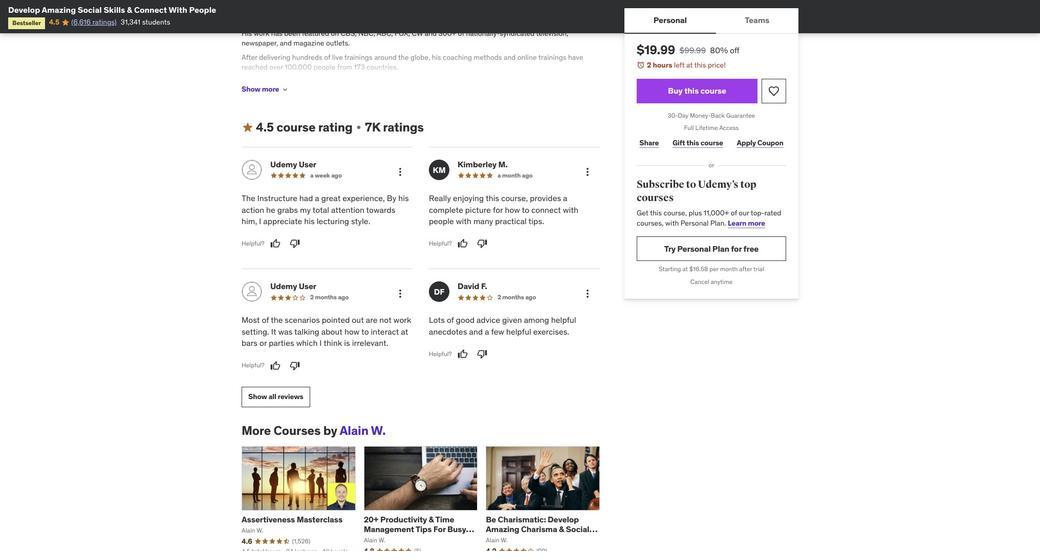 Task type: describe. For each thing, give the bounding box(es) containing it.
months for given
[[503, 294, 524, 301]]

show more button
[[242, 79, 290, 100]]

udemy for had
[[270, 159, 297, 170]]

provides
[[530, 193, 562, 204]]

good
[[456, 315, 475, 325]]

with inside get this course, plus 11,000+ of our top-rated courses, with personal plan.
[[666, 219, 679, 228]]

cbs,
[[341, 29, 357, 38]]

most
[[391, 77, 407, 86]]

months for pointed
[[315, 294, 337, 301]]

mark review by udemy user as helpful image
[[270, 239, 280, 249]]

mark review by udemy user as unhelpful image
[[290, 361, 300, 371]]

my
[[300, 205, 311, 215]]

show for show all reviews
[[248, 392, 267, 402]]

get
[[637, 209, 649, 218]]

which
[[296, 338, 318, 348]]

$19.99
[[637, 42, 676, 58]]

personal inside button
[[654, 15, 687, 25]]

0 horizontal spatial skills
[[104, 5, 125, 15]]

week
[[315, 172, 330, 179]]

0 horizontal spatial helpful
[[507, 327, 532, 337]]

helpful? for the instructure had a great experience, by his action he grabs my total attention towards him, i appreciate his lecturing style.
[[242, 240, 265, 247]]

2 for lots of good advice given among helpful anecdotes and a few helpful exercises.
[[498, 294, 501, 301]]

additional actions for review by udemy user image
[[394, 166, 407, 178]]

alarm image
[[637, 61, 645, 69]]

and down countries.
[[377, 77, 389, 86]]

is
[[344, 338, 350, 348]]

1 horizontal spatial with
[[563, 205, 579, 215]]

0 vertical spatial has
[[271, 29, 283, 38]]

31,341
[[121, 18, 140, 27]]

0 horizontal spatial &
[[127, 5, 132, 15]]

i inside most of the scenarios pointed out are not work setting.  it was talking about how to interact at bars or parties which i think is irrelevant.
[[320, 338, 322, 348]]

was
[[278, 327, 293, 337]]

ago for pointed
[[338, 294, 349, 301]]

few
[[491, 327, 505, 337]]

his work
[[242, 29, 270, 38]]

0 vertical spatial or
[[709, 161, 715, 169]]

alain w. link
[[340, 423, 386, 439]]

2 hours left at this price!
[[647, 60, 726, 70]]

additional actions for review by kimberley m. image
[[582, 166, 594, 178]]

2 months ago for pointed
[[310, 294, 349, 301]]

irrelevant.
[[352, 338, 389, 348]]

amazing inside be charismatic: develop amazing charisma & social skills
[[486, 524, 520, 535]]

2 months ago for given
[[498, 294, 536, 301]]

1 horizontal spatial the
[[345, 77, 355, 86]]

2 for most of the scenarios pointed out are not work setting.  it was talking about how to interact at bars or parties which i think is irrelevant.
[[310, 294, 314, 301]]

get this course, plus 11,000+ of our top-rated courses, with personal plan.
[[637, 209, 782, 228]]

30-day money-back guarantee full lifetime access
[[668, 111, 756, 132]]

more for show more
[[262, 85, 279, 94]]

and right cw
[[425, 29, 437, 38]]

talking
[[295, 327, 320, 337]]

11,000+
[[704, 209, 730, 218]]

udemy user for had
[[270, 159, 317, 170]]

0 horizontal spatial develop
[[8, 5, 40, 15]]

outlets.
[[326, 39, 350, 48]]

more courses by alain w.
[[242, 423, 386, 439]]

anecdotes
[[429, 327, 468, 337]]

assertiveness
[[242, 515, 295, 525]]

methods
[[474, 53, 502, 62]]

user for a
[[299, 159, 317, 170]]

(6,616 ratings)
[[71, 18, 117, 27]]

starting
[[659, 266, 681, 273]]

syndicated
[[500, 29, 535, 38]]

picture
[[466, 205, 491, 215]]

0 vertical spatial at
[[687, 60, 693, 70]]

m.
[[499, 159, 508, 170]]

social inside be charismatic: develop amazing charisma & social skills
[[566, 524, 590, 535]]

anyone's
[[242, 87, 270, 96]]

80%
[[711, 45, 728, 55]]

people inside 20+ productivity & time management tips for busy people
[[364, 534, 391, 545]]

after
[[242, 53, 258, 62]]

a down m.
[[498, 172, 501, 179]]

hundreds
[[292, 53, 323, 62]]

his work has been featured on cbs, nbc, abc, fox, cw and 300+ of nationally-syndicated television, newspaper, and magazine outlets. after delivering hundreds of live trainings around the globe, his coaching methods and online trainings have reached over 100,000 people from 173 countries. his mission has been to identify the finest and most advanced personal development techniques to transform anyone's life quickly and forever.
[[242, 29, 590, 96]]

tips.
[[529, 216, 544, 226]]

have
[[569, 53, 584, 62]]

development
[[470, 77, 512, 86]]

30-
[[668, 111, 678, 119]]

nbc,
[[359, 29, 375, 38]]

buy this course button
[[637, 79, 758, 103]]

5 reviews element
[[415, 547, 422, 552]]

students
[[142, 18, 170, 27]]

for inside really enjoying this course, provides a complete picture for how to connect with people with many practical tips.
[[493, 205, 503, 215]]

or inside most of the scenarios pointed out are not work setting.  it was talking about how to interact at bars or parties which i think is irrelevant.
[[260, 338, 267, 348]]

per
[[710, 266, 719, 273]]

teams
[[745, 15, 770, 25]]

w. right by
[[371, 423, 386, 439]]

exercises.
[[534, 327, 570, 337]]

left
[[675, 60, 685, 70]]

people inside his work has been featured on cbs, nbc, abc, fox, cw and 300+ of nationally-syndicated television, newspaper, and magazine outlets. after delivering hundreds of live trainings around the globe, his coaching methods and online trainings have reached over 100,000 people from 173 countries. his mission has been to identify the finest and most advanced personal development techniques to transform anyone's life quickly and forever.
[[314, 63, 336, 72]]

really
[[429, 193, 451, 204]]

20+ productivity & time management tips for busy people link
[[364, 515, 475, 545]]

busy
[[448, 524, 466, 535]]

hours
[[653, 60, 673, 70]]

a inside lots of good advice given among helpful anecdotes and a few helpful exercises.
[[485, 327, 489, 337]]

mark review by kimberley m. as helpful image
[[458, 239, 468, 249]]

4.6
[[242, 537, 252, 546]]

out
[[352, 315, 364, 325]]

bars
[[242, 338, 258, 348]]

scenarios
[[285, 315, 320, 325]]

ago for given
[[526, 294, 536, 301]]

alain down 20+
[[364, 537, 378, 545]]

off
[[730, 45, 740, 55]]

television,
[[537, 29, 569, 38]]

mark review by udemy user as unhelpful image
[[290, 239, 300, 249]]

0 horizontal spatial his
[[304, 216, 315, 226]]

countries.
[[367, 63, 399, 72]]

gift this course link
[[670, 133, 726, 153]]

action
[[242, 205, 264, 215]]

2 vertical spatial personal
[[678, 244, 711, 254]]

udemy for the
[[270, 281, 297, 292]]

time
[[436, 515, 455, 525]]

his inside his work has been featured on cbs, nbc, abc, fox, cw and 300+ of nationally-syndicated television, newspaper, and magazine outlets. after delivering hundreds of live trainings around the globe, his coaching methods and online trainings have reached over 100,000 people from 173 countries. his mission has been to identify the finest and most advanced personal development techniques to transform anyone's life quickly and forever.
[[432, 53, 441, 62]]

udemy user for the
[[270, 281, 317, 292]]

this inside really enjoying this course, provides a complete picture for how to connect with people with many practical tips.
[[486, 193, 500, 204]]

2 trainings from the left
[[539, 53, 567, 62]]

(1,526)
[[292, 538, 310, 545]]

alain down be
[[486, 537, 500, 545]]

for
[[434, 524, 446, 535]]

apply coupon
[[737, 138, 784, 147]]

be
[[486, 515, 496, 525]]

live
[[332, 53, 343, 62]]

0 vertical spatial people
[[189, 5, 216, 15]]

are
[[366, 315, 378, 325]]

back
[[711, 111, 725, 119]]

at inside starting at $16.58 per month after trial cancel anytime
[[683, 266, 688, 273]]

apply coupon button
[[735, 133, 787, 153]]

0 vertical spatial been
[[284, 29, 300, 38]]

try
[[665, 244, 676, 254]]

subscribe to udemy's top courses
[[637, 178, 757, 204]]

plan.
[[711, 219, 727, 228]]

ago for provides
[[522, 172, 533, 179]]

0 horizontal spatial with
[[456, 216, 472, 226]]

globe,
[[411, 53, 431, 62]]

$99.99
[[680, 45, 706, 55]]

this for get
[[650, 209, 662, 218]]

among
[[524, 315, 550, 325]]

and left the "online" in the top of the page
[[504, 53, 516, 62]]

by
[[387, 193, 397, 204]]

by
[[324, 423, 337, 439]]

and up delivering
[[280, 39, 292, 48]]

to inside really enjoying this course, provides a complete picture for how to connect with people with many practical tips.
[[522, 205, 530, 215]]

more for learn more
[[748, 219, 766, 228]]

20+ productivity & time management tips for busy people
[[364, 515, 466, 545]]

people inside really enjoying this course, provides a complete picture for how to connect with people with many practical tips.
[[429, 216, 454, 226]]

helpful? for most of the scenarios pointed out are not work setting.  it was talking about how to interact at bars or parties which i think is irrelevant.
[[242, 362, 265, 369]]

udemy's
[[698, 178, 739, 191]]

helpful? for lots of good advice given among helpful anecdotes and a few helpful exercises.
[[429, 350, 452, 358]]

2 horizontal spatial the
[[399, 53, 409, 62]]

and right quickly
[[307, 87, 319, 96]]

abc,
[[377, 29, 393, 38]]

a left week
[[310, 172, 314, 179]]

4.5 for 4.5 course rating
[[256, 119, 274, 135]]

mark review by udemy user as helpful image
[[270, 361, 280, 371]]

of left live
[[324, 53, 331, 62]]

david
[[458, 281, 480, 292]]

teams button
[[716, 8, 799, 33]]

it
[[271, 327, 277, 337]]

courses
[[274, 423, 321, 439]]

complete
[[429, 205, 464, 215]]



Task type: vqa. For each thing, say whether or not it's contained in the screenshot.
his to the middle
yes



Task type: locate. For each thing, give the bounding box(es) containing it.
at left the $16.58
[[683, 266, 688, 273]]

his right globe,
[[432, 53, 441, 62]]

0 horizontal spatial amazing
[[42, 5, 76, 15]]

2 alain w. from the left
[[486, 537, 508, 545]]

to inside subscribe to udemy's top courses
[[687, 178, 697, 191]]

0 vertical spatial course
[[701, 86, 727, 96]]

0 vertical spatial i
[[259, 216, 261, 226]]

99 reviews element
[[537, 547, 548, 552]]

0 horizontal spatial more
[[262, 85, 279, 94]]

1 vertical spatial social
[[566, 524, 590, 535]]

1 horizontal spatial helpful
[[552, 315, 577, 325]]

charisma
[[521, 524, 558, 535]]

share button
[[637, 133, 662, 153]]

4.5
[[49, 18, 59, 27], [256, 119, 274, 135]]

develop amazing social skills & connect with people
[[8, 5, 216, 15]]

amazing left charisma on the bottom of page
[[486, 524, 520, 535]]

has up newspaper,
[[271, 29, 283, 38]]

course for gift this course
[[701, 138, 724, 147]]

to up irrelevant.
[[362, 327, 369, 337]]

the
[[242, 193, 255, 204]]

this for gift
[[687, 138, 700, 147]]

0 vertical spatial show
[[242, 85, 261, 94]]

course, down a month ago
[[502, 193, 528, 204]]

masterclass
[[297, 515, 343, 525]]

0 horizontal spatial 4.5
[[49, 18, 59, 27]]

finest
[[357, 77, 375, 86]]

how inside most of the scenarios pointed out are not work setting.  it was talking about how to interact at bars or parties which i think is irrelevant.
[[345, 327, 360, 337]]

course inside "link"
[[701, 138, 724, 147]]

has up quickly
[[280, 77, 292, 86]]

course inside button
[[701, 86, 727, 96]]

4.5 course rating
[[256, 119, 353, 135]]

transform
[[559, 77, 590, 86]]

w. down charismatic:
[[501, 537, 508, 545]]

1 vertical spatial people
[[429, 216, 454, 226]]

1 vertical spatial udemy user
[[270, 281, 317, 292]]

with down picture
[[456, 216, 472, 226]]

1 horizontal spatial trainings
[[539, 53, 567, 62]]

course up back
[[701, 86, 727, 96]]

helpful? left mark review by udemy user as helpful image
[[242, 362, 265, 369]]

guarantee
[[727, 111, 756, 119]]

2 horizontal spatial &
[[559, 524, 565, 535]]

1 horizontal spatial alain w.
[[486, 537, 508, 545]]

2 horizontal spatial with
[[666, 219, 679, 228]]

at inside most of the scenarios pointed out are not work setting.  it was talking about how to interact at bars or parties which i think is irrelevant.
[[401, 327, 409, 337]]

for
[[493, 205, 503, 215], [732, 244, 742, 254]]

or up udemy's
[[709, 161, 715, 169]]

wishlist image
[[768, 85, 781, 97]]

alain w. down be
[[486, 537, 508, 545]]

1 vertical spatial the
[[345, 77, 355, 86]]

1 vertical spatial has
[[280, 77, 292, 86]]

1 vertical spatial user
[[299, 281, 317, 292]]

skills
[[104, 5, 125, 15], [486, 534, 507, 545]]

full
[[685, 124, 694, 132]]

helpful up the exercises.
[[552, 315, 577, 325]]

of left the our
[[731, 209, 738, 218]]

people down "complete"
[[429, 216, 454, 226]]

lecturing
[[317, 216, 349, 226]]

0 vertical spatial develop
[[8, 5, 40, 15]]

quickly
[[283, 87, 305, 96]]

ago for great
[[331, 172, 342, 179]]

w. down management
[[379, 537, 386, 545]]

alain right by
[[340, 423, 369, 439]]

lifetime
[[696, 124, 718, 132]]

udemy up the scenarios at the left bottom
[[270, 281, 297, 292]]

this up courses,
[[650, 209, 662, 218]]

1 vertical spatial helpful
[[507, 327, 532, 337]]

this
[[695, 60, 707, 70], [685, 86, 699, 96], [687, 138, 700, 147], [486, 193, 500, 204], [650, 209, 662, 218]]

0 horizontal spatial for
[[493, 205, 503, 215]]

0 horizontal spatial the
[[271, 315, 283, 325]]

to left identify
[[311, 77, 317, 86]]

trial
[[754, 266, 765, 273]]

0 vertical spatial month
[[502, 172, 521, 179]]

1 horizontal spatial amazing
[[486, 524, 520, 535]]

0 horizontal spatial 2
[[310, 294, 314, 301]]

1 vertical spatial more
[[748, 219, 766, 228]]

additional actions for review by udemy user image
[[394, 288, 407, 300]]

money-
[[690, 111, 711, 119]]

fox,
[[395, 29, 410, 38]]

2 udemy from the top
[[270, 281, 297, 292]]

udemy user up week
[[270, 159, 317, 170]]

0 vertical spatial udemy user
[[270, 159, 317, 170]]

helpful? left mark review by kimberley m. as helpful 'image'
[[429, 240, 452, 247]]

1 horizontal spatial &
[[429, 515, 434, 525]]

2 2 months ago from the left
[[498, 294, 536, 301]]

his down my
[[304, 216, 315, 226]]

reviews
[[278, 392, 304, 402]]

his
[[242, 77, 252, 86]]

ago right week
[[331, 172, 342, 179]]

months up the 'pointed'
[[315, 294, 337, 301]]

personal inside get this course, plus 11,000+ of our top-rated courses, with personal plan.
[[681, 219, 709, 228]]

course for buy this course
[[701, 86, 727, 96]]

1 horizontal spatial course,
[[664, 209, 687, 218]]

& right charisma on the bottom of page
[[559, 524, 565, 535]]

f.
[[481, 281, 488, 292]]

1 horizontal spatial or
[[709, 161, 715, 169]]

0 vertical spatial helpful
[[552, 315, 577, 325]]

1 months from the left
[[315, 294, 337, 301]]

0 vertical spatial the
[[399, 53, 409, 62]]

1 vertical spatial people
[[364, 534, 391, 545]]

1 vertical spatial amazing
[[486, 524, 520, 535]]

1 vertical spatial at
[[683, 266, 688, 273]]

work
[[394, 315, 412, 325]]

for up practical
[[493, 205, 503, 215]]

grabs
[[277, 205, 298, 215]]

develop
[[8, 5, 40, 15], [548, 515, 579, 525]]

this right gift
[[687, 138, 700, 147]]

this inside gift this course "link"
[[687, 138, 700, 147]]

people
[[314, 63, 336, 72], [429, 216, 454, 226]]

a inside really enjoying this course, provides a complete picture for how to connect with people with many practical tips.
[[563, 193, 568, 204]]

this for buy
[[685, 86, 699, 96]]

2 vertical spatial course
[[701, 138, 724, 147]]

1 vertical spatial course,
[[664, 209, 687, 218]]

1 horizontal spatial for
[[732, 244, 742, 254]]

1 horizontal spatial his
[[399, 193, 409, 204]]

develop inside be charismatic: develop amazing charisma & social skills
[[548, 515, 579, 525]]

0 vertical spatial his
[[432, 53, 441, 62]]

0 vertical spatial social
[[78, 5, 102, 15]]

how inside really enjoying this course, provides a complete picture for how to connect with people with many practical tips.
[[505, 205, 520, 215]]

1 udemy from the top
[[270, 159, 297, 170]]

coupon
[[758, 138, 784, 147]]

amazing
[[42, 5, 76, 15], [486, 524, 520, 535]]

udemy user up the scenarios at the left bottom
[[270, 281, 317, 292]]

skills inside be charismatic: develop amazing charisma & social skills
[[486, 534, 507, 545]]

show all reviews
[[248, 392, 304, 402]]

1 vertical spatial course
[[277, 119, 316, 135]]

1 horizontal spatial months
[[503, 294, 524, 301]]

1 horizontal spatial 2 months ago
[[498, 294, 536, 301]]

1 horizontal spatial more
[[748, 219, 766, 228]]

for left 'free'
[[732, 244, 742, 254]]

a right provides
[[563, 193, 568, 204]]

personal down plus
[[681, 219, 709, 228]]

this left price!
[[695, 60, 707, 70]]

1 vertical spatial show
[[248, 392, 267, 402]]

df
[[434, 287, 445, 297]]

0 vertical spatial personal
[[654, 15, 687, 25]]

ago
[[331, 172, 342, 179], [522, 172, 533, 179], [338, 294, 349, 301], [526, 294, 536, 301]]

been up quickly
[[293, 77, 309, 86]]

with right "connect"
[[563, 205, 579, 215]]

month inside starting at $16.58 per month after trial cancel anytime
[[721, 266, 738, 273]]

100,000
[[285, 63, 312, 72]]

course down quickly
[[277, 119, 316, 135]]

skills up ratings)
[[104, 5, 125, 15]]

develop up the bestseller
[[8, 5, 40, 15]]

medium image
[[242, 121, 254, 134]]

online
[[518, 53, 537, 62]]

more left xsmall image
[[262, 85, 279, 94]]

xsmall image
[[281, 85, 290, 93]]

the down from
[[345, 77, 355, 86]]

1 trainings from the left
[[345, 53, 373, 62]]

0 vertical spatial for
[[493, 205, 503, 215]]

1526 reviews element
[[292, 538, 310, 546]]

alain w. down management
[[364, 537, 386, 545]]

be charismatic: develop amazing charisma & social skills link
[[486, 515, 598, 545]]

1 udemy user from the top
[[270, 159, 317, 170]]

practical
[[495, 216, 527, 226]]

0 horizontal spatial people
[[314, 63, 336, 72]]

1 vertical spatial how
[[345, 327, 360, 337]]

2 vertical spatial his
[[304, 216, 315, 226]]

more inside button
[[262, 85, 279, 94]]

1 vertical spatial skills
[[486, 534, 507, 545]]

social right charisma on the bottom of page
[[566, 524, 590, 535]]

ratings)
[[93, 18, 117, 27]]

1 horizontal spatial i
[[320, 338, 322, 348]]

user up week
[[299, 159, 317, 170]]

2 horizontal spatial 2
[[647, 60, 652, 70]]

course,
[[502, 193, 528, 204], [664, 209, 687, 218]]

1 vertical spatial udemy
[[270, 281, 297, 292]]

w. inside assertiveness masterclass alain w.
[[257, 527, 263, 535]]

1 horizontal spatial how
[[505, 205, 520, 215]]

management
[[364, 524, 414, 535]]

try personal plan for free
[[665, 244, 759, 254]]

to inside most of the scenarios pointed out are not work setting.  it was talking about how to interact at bars or parties which i think is irrelevant.
[[362, 327, 369, 337]]

lots
[[429, 315, 445, 325]]

2 months from the left
[[503, 294, 524, 301]]

a inside the instructure had a great experience, by his action he grabs my total attention towards him, i appreciate his lecturing style.
[[315, 193, 320, 204]]

more
[[242, 423, 271, 439]]

nationally-
[[466, 29, 500, 38]]

he
[[266, 205, 276, 215]]

mission
[[254, 77, 279, 86]]

alain w. for 20+ productivity & time management tips for busy people
[[364, 537, 386, 545]]

to left transform
[[551, 77, 558, 86]]

ago up the among
[[526, 294, 536, 301]]

social up "(6,616 ratings)"
[[78, 5, 102, 15]]

course, inside really enjoying this course, provides a complete picture for how to connect with people with many practical tips.
[[502, 193, 528, 204]]

trainings up '173'
[[345, 53, 373, 62]]

0 vertical spatial people
[[314, 63, 336, 72]]

a left few
[[485, 327, 489, 337]]

0 horizontal spatial how
[[345, 327, 360, 337]]

1 horizontal spatial develop
[[548, 515, 579, 525]]

1 horizontal spatial 4.5
[[256, 119, 274, 135]]

1 vertical spatial his
[[399, 193, 409, 204]]

been
[[284, 29, 300, 38], [293, 77, 309, 86]]

the left globe,
[[399, 53, 409, 62]]

of right the 'most'
[[262, 315, 269, 325]]

a week ago
[[310, 172, 342, 179]]

how up is
[[345, 327, 360, 337]]

course, left plus
[[664, 209, 687, 218]]

trainings left have
[[539, 53, 567, 62]]

this right buy
[[685, 86, 699, 96]]

free
[[744, 244, 759, 254]]

0 horizontal spatial months
[[315, 294, 337, 301]]

great
[[321, 193, 341, 204]]

learn
[[728, 219, 747, 228]]

has
[[271, 29, 283, 38], [280, 77, 292, 86]]

buy
[[668, 86, 683, 96]]

alain inside assertiveness masterclass alain w.
[[242, 527, 255, 535]]

(6,616
[[71, 18, 91, 27]]

& up 31,341
[[127, 5, 132, 15]]

connect
[[532, 205, 561, 215]]

1 horizontal spatial social
[[566, 524, 590, 535]]

2 up advice
[[498, 294, 501, 301]]

mark review by kimberley m. as unhelpful image
[[477, 239, 487, 249]]

1 horizontal spatial people
[[364, 534, 391, 545]]

2 months ago up the 'pointed'
[[310, 294, 349, 301]]

0 vertical spatial skills
[[104, 5, 125, 15]]

this inside get this course, plus 11,000+ of our top-rated courses, with personal plan.
[[650, 209, 662, 218]]

i
[[259, 216, 261, 226], [320, 338, 322, 348]]

0 horizontal spatial alain w.
[[364, 537, 386, 545]]

user for scenarios
[[299, 281, 317, 292]]

helpful
[[552, 315, 577, 325], [507, 327, 532, 337]]

0 vertical spatial udemy
[[270, 159, 297, 170]]

1 vertical spatial for
[[732, 244, 742, 254]]

ago up provides
[[522, 172, 533, 179]]

w. down assertiveness
[[257, 527, 263, 535]]

helpful down the given
[[507, 327, 532, 337]]

the up it
[[271, 315, 283, 325]]

of right the 300+
[[458, 29, 465, 38]]

300+
[[439, 29, 457, 38]]

david f.
[[458, 281, 488, 292]]

173
[[354, 63, 365, 72]]

1 vertical spatial develop
[[548, 515, 579, 525]]

month up anytime
[[721, 266, 738, 273]]

0 horizontal spatial social
[[78, 5, 102, 15]]

4.5 left (6,616 at top
[[49, 18, 59, 27]]

0 vertical spatial course,
[[502, 193, 528, 204]]

1 vertical spatial i
[[320, 338, 322, 348]]

2 udemy user from the top
[[270, 281, 317, 292]]

helpful? for really enjoying this course, provides a complete picture for how to connect with people with many practical tips.
[[429, 240, 452, 247]]

to left udemy's
[[687, 178, 697, 191]]

gift
[[673, 138, 686, 147]]

0 horizontal spatial course,
[[502, 193, 528, 204]]

pointed
[[322, 315, 350, 325]]

to
[[311, 77, 317, 86], [551, 77, 558, 86], [687, 178, 697, 191], [522, 205, 530, 215], [362, 327, 369, 337]]

2
[[647, 60, 652, 70], [310, 294, 314, 301], [498, 294, 501, 301]]

of inside get this course, plus 11,000+ of our top-rated courses, with personal plan.
[[731, 209, 738, 218]]

tab list
[[625, 8, 799, 34]]

skills down be
[[486, 534, 507, 545]]

0 vertical spatial amazing
[[42, 5, 76, 15]]

the instructure had a great experience, by his action he grabs my total attention towards him, i appreciate his lecturing style.
[[242, 193, 409, 226]]

2 user from the top
[[299, 281, 317, 292]]

on
[[331, 29, 339, 38]]

the inside most of the scenarios pointed out are not work setting.  it was talking about how to interact at bars or parties which i think is irrelevant.
[[271, 315, 283, 325]]

parties
[[269, 338, 294, 348]]

personal up the $16.58
[[678, 244, 711, 254]]

1 user from the top
[[299, 159, 317, 170]]

additional actions for review by david f. image
[[582, 288, 594, 300]]

& inside be charismatic: develop amazing charisma & social skills
[[559, 524, 565, 535]]

mark review by david f. as helpful image
[[458, 349, 468, 360]]

2 months ago up the given
[[498, 294, 536, 301]]

2 vertical spatial at
[[401, 327, 409, 337]]

mark review by david f. as unhelpful image
[[477, 349, 487, 360]]

how up practical
[[505, 205, 520, 215]]

this inside buy this course button
[[685, 86, 699, 96]]

been up magazine
[[284, 29, 300, 38]]

learn more
[[728, 219, 766, 228]]

0 horizontal spatial people
[[189, 5, 216, 15]]

and down good
[[469, 327, 483, 337]]

4.5 for 4.5
[[49, 18, 59, 27]]

access
[[720, 124, 739, 132]]

and inside lots of good advice given among helpful anecdotes and a few helpful exercises.
[[469, 327, 483, 337]]

of up anecdotes
[[447, 315, 454, 325]]

of inside most of the scenarios pointed out are not work setting.  it was talking about how to interact at bars or parties which i think is irrelevant.
[[262, 315, 269, 325]]

course
[[701, 86, 727, 96], [277, 119, 316, 135], [701, 138, 724, 147]]

0 vertical spatial user
[[299, 159, 317, 170]]

alain w.
[[364, 537, 386, 545], [486, 537, 508, 545]]

1 horizontal spatial people
[[429, 216, 454, 226]]

helpful? left mark review by udemy user as helpful icon
[[242, 240, 265, 247]]

his right by
[[399, 193, 409, 204]]

1 horizontal spatial 2
[[498, 294, 501, 301]]

alain up the 4.6
[[242, 527, 255, 535]]

1 vertical spatial personal
[[681, 219, 709, 228]]

alain w. for be charismatic: develop amazing charisma & social skills
[[486, 537, 508, 545]]

charismatic:
[[498, 515, 546, 525]]

0 vertical spatial more
[[262, 85, 279, 94]]

xsmall image
[[355, 123, 363, 132]]

cw
[[412, 29, 423, 38]]

i inside the instructure had a great experience, by his action he grabs my total attention towards him, i appreciate his lecturing style.
[[259, 216, 261, 226]]

0 horizontal spatial or
[[260, 338, 267, 348]]

4.5 right medium image
[[256, 119, 274, 135]]

lots of good advice given among helpful anecdotes and a few helpful exercises.
[[429, 315, 577, 337]]

forever.
[[321, 87, 345, 96]]

1 horizontal spatial month
[[721, 266, 738, 273]]

0 horizontal spatial month
[[502, 172, 521, 179]]

about
[[322, 327, 343, 337]]

2 vertical spatial the
[[271, 315, 283, 325]]

top
[[741, 178, 757, 191]]

cancel
[[691, 278, 710, 286]]

1 2 months ago from the left
[[310, 294, 349, 301]]

months
[[315, 294, 337, 301], [503, 294, 524, 301]]

& inside 20+ productivity & time management tips for busy people
[[429, 515, 434, 525]]

more down the top-
[[748, 219, 766, 228]]

i right him,
[[259, 216, 261, 226]]

1 horizontal spatial skills
[[486, 534, 507, 545]]

really enjoying this course, provides a complete picture for how to connect with people with many practical tips.
[[429, 193, 579, 226]]

1 alain w. from the left
[[364, 537, 386, 545]]

or right "bars"
[[260, 338, 267, 348]]

towards
[[366, 205, 396, 215]]

& left time at the left bottom of the page
[[429, 515, 434, 525]]

1 vertical spatial been
[[293, 77, 309, 86]]

0 horizontal spatial trainings
[[345, 53, 373, 62]]

at right 'left'
[[687, 60, 693, 70]]

to up the tips.
[[522, 205, 530, 215]]

for inside try personal plan for free link
[[732, 244, 742, 254]]

of inside lots of good advice given among helpful anecdotes and a few helpful exercises.
[[447, 315, 454, 325]]

1 vertical spatial month
[[721, 266, 738, 273]]

helpful? left "mark review by david f. as helpful" image
[[429, 350, 452, 358]]

assertiveness masterclass link
[[242, 515, 343, 525]]

tab list containing personal
[[625, 8, 799, 34]]

show for show more
[[242, 85, 261, 94]]

course, inside get this course, plus 11,000+ of our top-rated courses, with personal plan.
[[664, 209, 687, 218]]

i left think
[[320, 338, 322, 348]]

1 vertical spatial or
[[260, 338, 267, 348]]

0 vertical spatial 4.5
[[49, 18, 59, 27]]

$16.58
[[690, 266, 709, 273]]

1 vertical spatial 4.5
[[256, 119, 274, 135]]

amazing up (6,616 at top
[[42, 5, 76, 15]]

personal up '$19.99' on the top right of page
[[654, 15, 687, 25]]

people down 20+
[[364, 534, 391, 545]]

ago up the 'pointed'
[[338, 294, 349, 301]]



